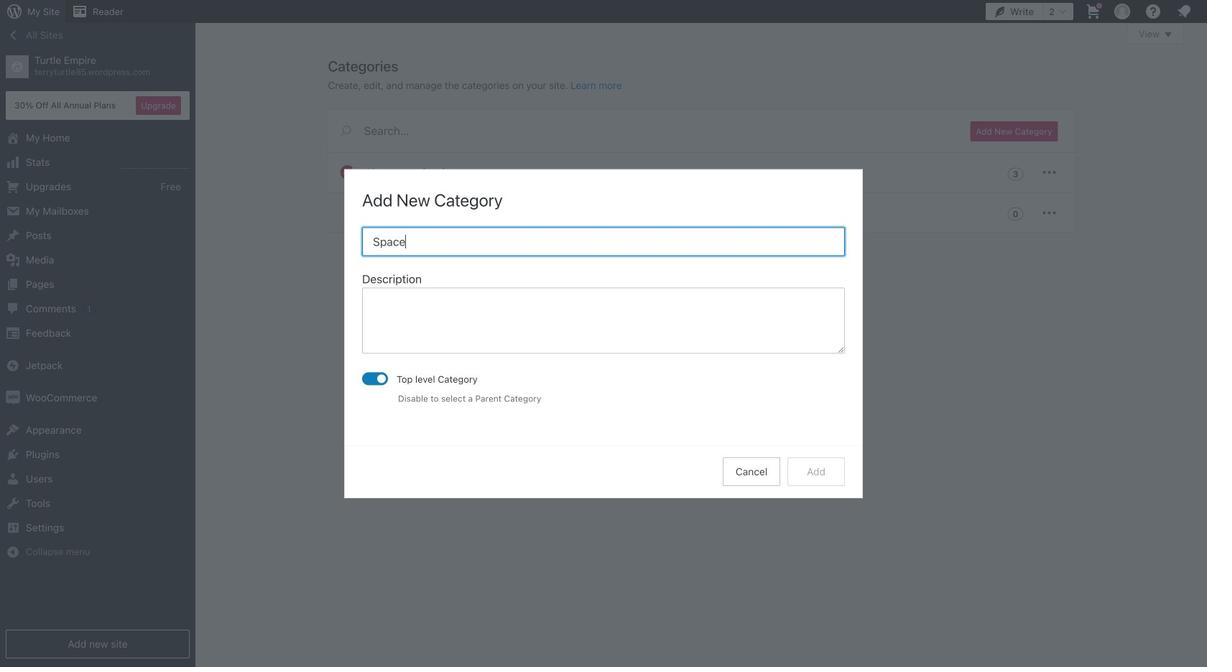 Task type: vqa. For each thing, say whether or not it's contained in the screenshot.
first Toggle menu Icon from the top
yes



Task type: locate. For each thing, give the bounding box(es) containing it.
uncategorized image
[[339, 164, 356, 181]]

manage your notifications image
[[1176, 3, 1193, 20]]

main content
[[328, 23, 1185, 233]]

dialog
[[345, 170, 863, 498]]

New Category Name text field
[[362, 227, 845, 256]]

None search field
[[328, 110, 954, 152]]

highest hourly views 0 image
[[121, 160, 190, 169]]

toggle menu image
[[1041, 164, 1059, 181]]

update your profile, personal settings, and more image
[[1114, 3, 1132, 20]]

img image
[[6, 391, 20, 405]]

help image
[[1145, 3, 1163, 20]]

None text field
[[362, 288, 845, 354]]

group
[[362, 270, 845, 358]]



Task type: describe. For each thing, give the bounding box(es) containing it.
closed image
[[1165, 32, 1173, 37]]

fungus image
[[362, 205, 379, 222]]

my shopping cart image
[[1086, 3, 1103, 20]]

toggle menu image
[[1041, 205, 1059, 222]]



